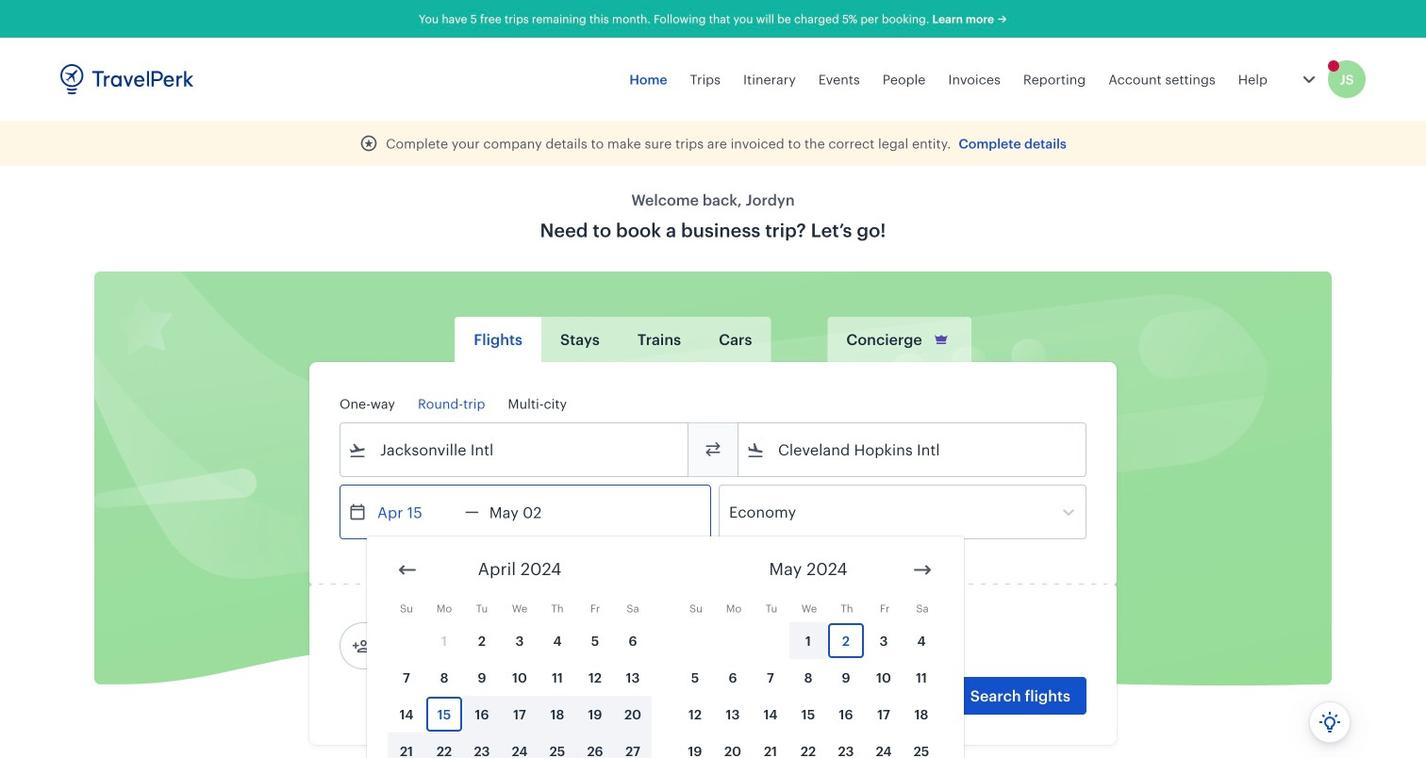Task type: locate. For each thing, give the bounding box(es) containing it.
Return text field
[[479, 486, 577, 539]]

Add first traveler search field
[[371, 631, 567, 661]]

choose saturday, may 11, 2024 as your check-in date. it's available. image
[[904, 660, 940, 695]]

choose friday, may 10, 2024 as your check-in date. it's available. image
[[866, 660, 902, 695]]

choose saturday, may 4, 2024 as your check-in date. it's available. image
[[904, 624, 940, 659]]

choose saturday, may 25, 2024 as your check-in date. it's available. image
[[904, 734, 940, 759]]



Task type: describe. For each thing, give the bounding box(es) containing it.
choose friday, may 17, 2024 as your check-in date. it's available. image
[[866, 697, 902, 732]]

choose friday, may 24, 2024 as your check-in date. it's available. image
[[866, 734, 902, 759]]

calendar application
[[367, 537, 1426, 759]]

choose saturday, may 18, 2024 as your check-in date. it's available. image
[[904, 697, 940, 732]]

choose friday, may 3, 2024 as your check-in date. it's available. image
[[866, 624, 902, 659]]

move forward to switch to the next month. image
[[911, 559, 934, 582]]

From search field
[[367, 435, 663, 465]]

Depart text field
[[367, 486, 465, 539]]

move backward to switch to the previous month. image
[[396, 559, 419, 582]]

To search field
[[765, 435, 1061, 465]]



